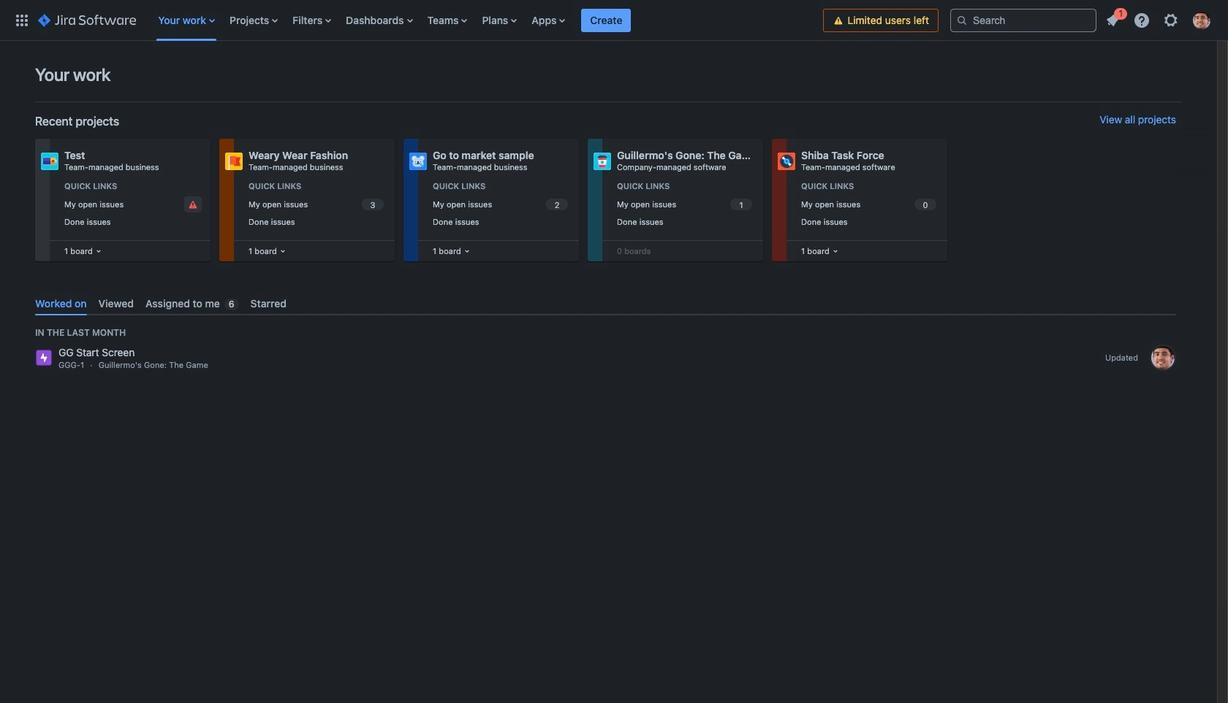 Task type: describe. For each thing, give the bounding box(es) containing it.
your profile and settings image
[[1193, 11, 1211, 29]]

1 horizontal spatial list item
[[1099, 5, 1127, 32]]

primary element
[[9, 0, 823, 41]]

settings image
[[1162, 11, 1180, 29]]

Search field
[[950, 8, 1097, 32]]

3 board image from the left
[[461, 246, 473, 257]]



Task type: locate. For each thing, give the bounding box(es) containing it.
list
[[151, 0, 823, 41], [1099, 5, 1219, 33]]

2 board image from the left
[[277, 246, 289, 257]]

1 horizontal spatial list
[[1099, 5, 1219, 33]]

banner
[[0, 0, 1228, 41]]

1 board image from the left
[[93, 246, 104, 257]]

help image
[[1133, 11, 1151, 29]]

0 horizontal spatial list
[[151, 0, 823, 41]]

tab list
[[29, 292, 1182, 316]]

4 board image from the left
[[830, 246, 841, 257]]

jira software image
[[38, 11, 136, 29], [38, 11, 136, 29]]

board image
[[93, 246, 104, 257], [277, 246, 289, 257], [461, 246, 473, 257], [830, 246, 841, 257]]

search image
[[956, 14, 968, 26]]

None search field
[[950, 8, 1097, 32]]

list item
[[581, 0, 631, 41], [1099, 5, 1127, 32]]

0 horizontal spatial list item
[[581, 0, 631, 41]]

appswitcher icon image
[[13, 11, 31, 29]]

notifications image
[[1104, 11, 1121, 29]]



Task type: vqa. For each thing, say whether or not it's contained in the screenshot.
Your
no



